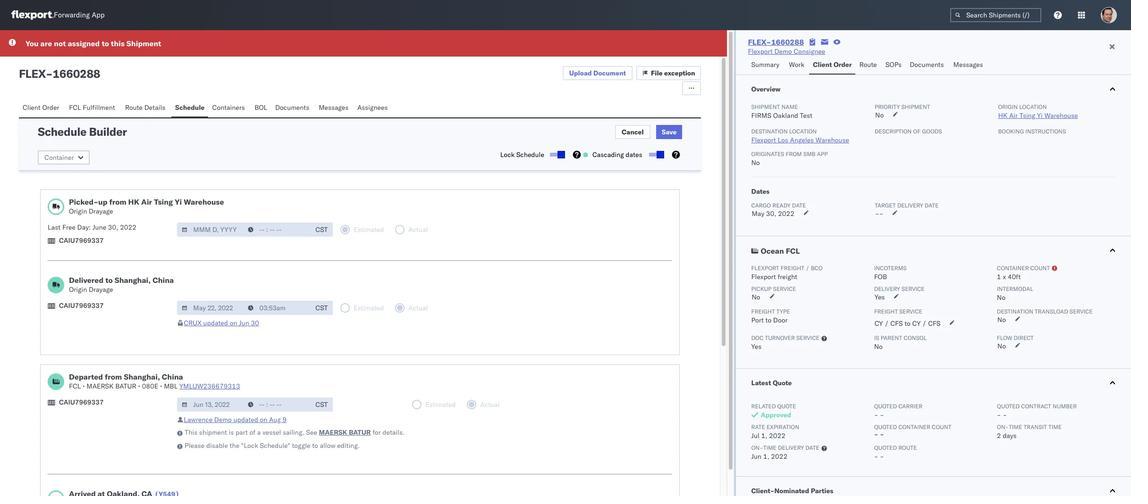 Task type: vqa. For each thing, say whether or not it's contained in the screenshot.
QUANTITY
no



Task type: describe. For each thing, give the bounding box(es) containing it.
up
[[98, 197, 107, 207]]

for
[[373, 429, 381, 437]]

assigned
[[68, 39, 100, 48]]

no down priority in the right of the page
[[875, 111, 884, 119]]

app inside originates from smb app no
[[817, 151, 828, 158]]

departed from shanghai, china fcl • maersk batur • 080e • mbl ymluw236679313
[[69, 372, 240, 391]]

0 vertical spatial fcl
[[69, 103, 81, 112]]

flexport up pickup
[[751, 273, 776, 281]]

time for on-time transit time 2 days
[[1009, 424, 1022, 431]]

target delivery date
[[875, 202, 939, 209]]

0 horizontal spatial updated
[[203, 319, 228, 328]]

hk inside picked-up from hk air tsing yi warehouse origin drayage
[[128, 197, 139, 207]]

0 vertical spatial messages button
[[950, 56, 988, 75]]

to inside freight type port to door
[[766, 316, 771, 325]]

drayage inside delivered to shanghai, china origin drayage
[[89, 286, 113, 294]]

from for shanghai,
[[105, 372, 122, 382]]

picked-up from hk air tsing yi warehouse origin drayage
[[69, 197, 224, 216]]

forwarding app link
[[11, 10, 105, 20]]

the
[[230, 442, 239, 450]]

schedule button
[[171, 99, 208, 118]]

2 cy from the left
[[912, 320, 921, 328]]

date for --
[[925, 202, 939, 209]]

1 horizontal spatial on
[[260, 416, 267, 424]]

shanghai, for to
[[115, 276, 151, 285]]

work
[[789, 60, 804, 69]]

shipment for this
[[199, 429, 227, 437]]

type
[[776, 308, 790, 315]]

mmm d, yyyy text field for delivered to shanghai, china
[[177, 301, 244, 315]]

2022 down picked-up from hk air tsing yi warehouse origin drayage
[[120, 223, 136, 232]]

freight for freight type port to door
[[751, 308, 775, 315]]

cst for warehouse
[[316, 226, 328, 234]]

service up service
[[902, 286, 925, 293]]

originates from smb app no
[[751, 151, 828, 167]]

3 • from the left
[[160, 382, 162, 391]]

container
[[898, 424, 930, 431]]

schedule"
[[260, 442, 290, 450]]

2 horizontal spatial schedule
[[516, 151, 544, 159]]

schedule for schedule builder
[[38, 125, 86, 139]]

fcl fulfillment
[[69, 103, 115, 112]]

ocean fcl button
[[736, 237, 1131, 265]]

last
[[48, 223, 61, 232]]

shipment inside shipment name firms oakland test
[[751, 103, 780, 110]]

0 vertical spatial delivery
[[897, 202, 923, 209]]

upload document button
[[563, 66, 633, 80]]

0 horizontal spatial app
[[92, 11, 105, 20]]

2 • from the left
[[138, 382, 140, 391]]

cascading dates
[[592, 151, 642, 159]]

30
[[251, 319, 259, 328]]

fob
[[874, 273, 887, 281]]

latest quote button
[[736, 369, 1131, 397]]

number
[[1053, 403, 1077, 410]]

demo for lawrence
[[214, 416, 232, 424]]

containers button
[[208, 99, 251, 118]]

file
[[651, 69, 663, 77]]

this shipment is part of a vessel sailing. see maersk batur for details.
[[185, 429, 405, 437]]

fulfillment
[[83, 103, 115, 112]]

consignee
[[794, 47, 825, 56]]

to left this
[[102, 39, 109, 48]]

smb
[[803, 151, 816, 158]]

9
[[283, 416, 287, 424]]

warehouse inside origin location hk air tsing yi warehouse
[[1044, 111, 1078, 120]]

client-nominated parties
[[751, 487, 833, 496]]

0 horizontal spatial client order button
[[19, 99, 65, 118]]

0 horizontal spatial on
[[230, 319, 237, 328]]

upload document
[[569, 69, 626, 77]]

last free day: june 30, 2022
[[48, 223, 136, 232]]

no up flow
[[997, 316, 1006, 324]]

1 vertical spatial maersk
[[319, 429, 347, 437]]

shipment for priority
[[901, 103, 930, 110]]

1 vertical spatial client
[[23, 103, 40, 112]]

service down flexport freight / bco flexport freight
[[773, 286, 796, 293]]

date up parties
[[805, 445, 819, 452]]

doc
[[751, 335, 763, 342]]

2 cfs from the left
[[928, 320, 941, 328]]

ocean
[[761, 246, 784, 256]]

1 cfs from the left
[[890, 320, 903, 328]]

consol
[[904, 335, 927, 342]]

route
[[898, 445, 917, 452]]

delivered to shanghai, china origin drayage
[[69, 276, 174, 294]]

cancel button
[[615, 125, 650, 139]]

0 horizontal spatial 30,
[[108, 223, 118, 232]]

0 vertical spatial of
[[913, 128, 921, 135]]

count inside quoted container count - -
[[932, 424, 951, 431]]

incoterms fob
[[874, 265, 907, 281]]

service right transload
[[1070, 308, 1093, 315]]

documents for bottom documents button
[[275, 103, 309, 112]]

1 caiu7969337 from the top
[[59, 237, 104, 245]]

0 vertical spatial client
[[813, 60, 832, 69]]

is parent consol no
[[874, 335, 927, 351]]

assignees button
[[354, 99, 393, 118]]

2 cst from the top
[[316, 304, 328, 313]]

departed
[[69, 372, 103, 382]]

a
[[257, 429, 261, 437]]

2022 down 'on-time delivery date'
[[771, 453, 787, 461]]

service right turnover
[[796, 335, 819, 342]]

warehouse inside picked-up from hk air tsing yi warehouse origin drayage
[[184, 197, 224, 207]]

route for route
[[859, 60, 877, 69]]

hk inside origin location hk air tsing yi warehouse
[[998, 111, 1008, 120]]

on- for on-time transit time 2 days
[[997, 424, 1009, 431]]

quoted for quoted container count - -
[[874, 424, 897, 431]]

this
[[185, 429, 197, 437]]

maersk batur link
[[319, 428, 371, 438]]

save
[[662, 128, 677, 136]]

container button
[[38, 151, 90, 165]]

2 horizontal spatial time
[[1048, 424, 1062, 431]]

-- : -- -- text field for departed from shanghai, china
[[243, 398, 310, 412]]

builder
[[89, 125, 127, 139]]

crux
[[184, 319, 202, 328]]

tsing inside origin location hk air tsing yi warehouse
[[1020, 111, 1035, 120]]

0 horizontal spatial 1660288
[[53, 67, 100, 81]]

quoted for quoted carrier - -
[[874, 403, 897, 410]]

schedule for schedule
[[175, 103, 205, 112]]

maersk inside departed from shanghai, china fcl • maersk batur • 080e • mbl ymluw236679313
[[87, 382, 114, 391]]

quote
[[773, 379, 792, 388]]

container count
[[997, 265, 1050, 272]]

1 horizontal spatial client order button
[[809, 56, 856, 75]]

please
[[185, 442, 205, 450]]

delivery
[[874, 286, 900, 293]]

flex
[[19, 67, 46, 81]]

1 horizontal spatial batur
[[349, 429, 371, 437]]

china for departed from shanghai, china
[[162, 372, 183, 382]]

1 vertical spatial fcl
[[786, 246, 800, 256]]

schedule builder
[[38, 125, 127, 139]]

0 vertical spatial 30,
[[766, 210, 776, 218]]

caiu7969337 for delivered to shanghai, china
[[59, 302, 104, 310]]

quoted carrier - -
[[874, 403, 923, 420]]

1 horizontal spatial /
[[885, 320, 889, 328]]

0 vertical spatial 1660288
[[771, 37, 804, 47]]

1 • from the left
[[83, 382, 85, 391]]

tsing inside picked-up from hk air tsing yi warehouse origin drayage
[[154, 197, 173, 207]]

-- : -- -- text field
[[243, 223, 310, 237]]

/ inside flexport freight / bco flexport freight
[[806, 265, 809, 272]]

file exception
[[651, 69, 695, 77]]

summary button
[[748, 56, 785, 75]]

transit
[[1024, 424, 1047, 431]]

ymluw236679313
[[179, 382, 240, 391]]

1 vertical spatial jun
[[751, 453, 761, 461]]

route button
[[856, 56, 882, 75]]

days
[[1003, 432, 1017, 440]]

yi inside picked-up from hk air tsing yi warehouse origin drayage
[[175, 197, 182, 207]]

1
[[997, 273, 1001, 281]]

destination for service
[[997, 308, 1033, 315]]

flexport demo consignee
[[748, 47, 825, 56]]

origin inside origin location hk air tsing yi warehouse
[[998, 103, 1018, 110]]

ocean fcl
[[761, 246, 800, 256]]

quoted route - -
[[874, 445, 917, 461]]

0 vertical spatial documents button
[[906, 56, 950, 75]]

hk air tsing yi warehouse link
[[998, 111, 1078, 120]]

080e
[[142, 382, 158, 391]]

0 vertical spatial jun
[[239, 319, 249, 328]]

0 horizontal spatial client order
[[23, 103, 59, 112]]

flow direct
[[997, 335, 1034, 342]]

goods
[[922, 128, 942, 135]]

messages for the bottom messages button
[[319, 103, 349, 112]]

flex-
[[748, 37, 771, 47]]

0 vertical spatial freight
[[781, 265, 804, 272]]

ymluw236679313 button
[[179, 382, 240, 391]]

to down service
[[905, 320, 911, 328]]

related
[[751, 403, 776, 410]]

los
[[778, 136, 788, 144]]

1 horizontal spatial client order
[[813, 60, 852, 69]]

1 vertical spatial freight
[[778, 273, 797, 281]]

no down flow
[[997, 342, 1006, 351]]

shanghai, for from
[[124, 372, 160, 382]]

toggle
[[292, 442, 310, 450]]

flexport down "ocean"
[[751, 265, 779, 272]]

crux updated on jun 30
[[184, 319, 259, 328]]

1 vertical spatial of
[[250, 429, 255, 437]]

on-time transit time 2 days
[[997, 424, 1062, 440]]



Task type: locate. For each thing, give the bounding box(es) containing it.
0 vertical spatial documents
[[910, 60, 944, 69]]

tsing
[[1020, 111, 1035, 120], [154, 197, 173, 207]]

schedule right lock
[[516, 151, 544, 159]]

messages for top messages button
[[953, 60, 983, 69]]

messages button left assignees
[[315, 99, 354, 118]]

china inside departed from shanghai, china fcl • maersk batur • 080e • mbl ymluw236679313
[[162, 372, 183, 382]]

1 vertical spatial documents
[[275, 103, 309, 112]]

1 vertical spatial client order
[[23, 103, 59, 112]]

order
[[834, 60, 852, 69], [42, 103, 59, 112]]

0 horizontal spatial batur
[[115, 382, 136, 391]]

time up days
[[1009, 424, 1022, 431]]

maersk down departed
[[87, 382, 114, 391]]

1 vertical spatial origin
[[69, 207, 87, 216]]

1 vertical spatial updated
[[233, 416, 258, 424]]

air up booking
[[1009, 111, 1018, 120]]

1 -- : -- -- text field from the top
[[243, 301, 310, 315]]

warehouse inside destination location flexport los angeles warehouse
[[816, 136, 849, 144]]

vessel
[[262, 429, 281, 437]]

firms
[[751, 111, 771, 120]]

route left details
[[125, 103, 143, 112]]

date for may 30, 2022
[[792, 202, 806, 209]]

exception
[[664, 69, 695, 77]]

oakland
[[773, 111, 798, 120]]

destination inside destination location flexport los angeles warehouse
[[751, 128, 788, 135]]

description of goods
[[875, 128, 942, 135]]

shanghai, up 080e
[[124, 372, 160, 382]]

expiration
[[767, 424, 799, 431]]

documents for the top documents button
[[910, 60, 944, 69]]

delivery service
[[874, 286, 925, 293]]

pickup service
[[751, 286, 796, 293]]

1 horizontal spatial of
[[913, 128, 921, 135]]

1 vertical spatial delivery
[[778, 445, 804, 452]]

30, down cargo ready date
[[766, 210, 776, 218]]

-- : -- -- text field for delivered to shanghai, china
[[243, 301, 310, 315]]

0 vertical spatial china
[[153, 276, 174, 285]]

client order button down consignee
[[809, 56, 856, 75]]

0 horizontal spatial warehouse
[[184, 197, 224, 207]]

origin down delivered
[[69, 286, 87, 294]]

client order down consignee
[[813, 60, 852, 69]]

schedule right details
[[175, 103, 205, 112]]

no down intermodal at right
[[997, 294, 1006, 302]]

destination down intermodal no
[[997, 308, 1033, 315]]

hk right up
[[128, 197, 139, 207]]

30, right june on the top
[[108, 223, 118, 232]]

china for delivered to shanghai, china
[[153, 276, 174, 285]]

freight
[[781, 265, 804, 272], [778, 273, 797, 281]]

on-
[[997, 424, 1009, 431], [751, 445, 763, 452]]

fcl down departed
[[69, 382, 81, 391]]

0 horizontal spatial yes
[[751, 343, 762, 351]]

1 horizontal spatial destination
[[997, 308, 1033, 315]]

2 vertical spatial fcl
[[69, 382, 81, 391]]

fcl inside departed from shanghai, china fcl • maersk batur • 080e • mbl ymluw236679313
[[69, 382, 81, 391]]

no inside originates from smb app no
[[751, 159, 760, 167]]

1, right jul
[[761, 432, 767, 440]]

from inside picked-up from hk air tsing yi warehouse origin drayage
[[109, 197, 126, 207]]

destination up the los
[[751, 128, 788, 135]]

0 horizontal spatial tsing
[[154, 197, 173, 207]]

0 horizontal spatial jun
[[239, 319, 249, 328]]

editing.
[[337, 442, 360, 450]]

from inside originates from smb app no
[[786, 151, 802, 158]]

overview
[[751, 85, 781, 93]]

route inside "button"
[[859, 60, 877, 69]]

june
[[93, 223, 106, 232]]

quoted contract number - - rate expiration jul 1, 2022
[[751, 403, 1077, 440]]

1 horizontal spatial cfs
[[928, 320, 941, 328]]

quoted inside quoted route - -
[[874, 445, 897, 452]]

-- : -- -- text field up 30
[[243, 301, 310, 315]]

flex - 1660288
[[19, 67, 100, 81]]

yi inside origin location hk air tsing yi warehouse
[[1037, 111, 1043, 120]]

0 horizontal spatial count
[[932, 424, 951, 431]]

location inside destination location flexport los angeles warehouse
[[789, 128, 817, 135]]

3 cst from the top
[[316, 401, 328, 409]]

rate
[[751, 424, 765, 431]]

container down schedule builder
[[44, 153, 74, 162]]

1 vertical spatial schedule
[[38, 125, 86, 139]]

to right port
[[766, 316, 771, 325]]

free
[[62, 223, 76, 232]]

delivery down expiration
[[778, 445, 804, 452]]

quote
[[777, 403, 796, 410]]

no down is
[[874, 343, 883, 351]]

no inside intermodal no
[[997, 294, 1006, 302]]

0 vertical spatial messages
[[953, 60, 983, 69]]

0 horizontal spatial destination
[[751, 128, 788, 135]]

0 horizontal spatial time
[[763, 445, 777, 452]]

dates
[[626, 151, 642, 159]]

messages button up overview button
[[950, 56, 988, 75]]

1, inside quoted contract number - - rate expiration jul 1, 2022
[[761, 432, 767, 440]]

caiu7969337 for departed from shanghai, china
[[59, 398, 104, 407]]

/ up consol
[[922, 320, 926, 328]]

1 mmm d, yyyy text field from the top
[[177, 223, 244, 237]]

0 vertical spatial shanghai,
[[115, 276, 151, 285]]

air
[[1009, 111, 1018, 120], [141, 197, 152, 207]]

flexport. image
[[11, 10, 54, 20]]

shipment name firms oakland test
[[751, 103, 812, 120]]

0 vertical spatial warehouse
[[1044, 111, 1078, 120]]

0 horizontal spatial on-
[[751, 445, 763, 452]]

client order down flex
[[23, 103, 59, 112]]

flexport inside destination location flexport los angeles warehouse
[[751, 136, 776, 144]]

location for tsing
[[1019, 103, 1047, 110]]

quoted left the carrier
[[874, 403, 897, 410]]

1 vertical spatial demo
[[214, 416, 232, 424]]

1 horizontal spatial container
[[997, 265, 1029, 272]]

overview button
[[736, 75, 1131, 103]]

transload
[[1035, 308, 1068, 315]]

cargo ready date
[[751, 202, 806, 209]]

origin inside delivered to shanghai, china origin drayage
[[69, 286, 87, 294]]

1 horizontal spatial on-
[[997, 424, 1009, 431]]

mmm d, yyyy text field for departed from shanghai, china
[[177, 398, 244, 412]]

location inside origin location hk air tsing yi warehouse
[[1019, 103, 1047, 110]]

container for container count
[[997, 265, 1029, 272]]

Search Shipments (/) text field
[[950, 8, 1041, 22]]

0 vertical spatial order
[[834, 60, 852, 69]]

-- : -- -- text field up aug
[[243, 398, 310, 412]]

2
[[997, 432, 1001, 440]]

door
[[773, 316, 788, 325]]

shipment up disable
[[199, 429, 227, 437]]

port
[[751, 316, 764, 325]]

1 vertical spatial documents button
[[271, 99, 315, 118]]

quoted for quoted route - -
[[874, 445, 897, 452]]

client down flex
[[23, 103, 40, 112]]

no down pickup
[[752, 293, 760, 302]]

quoted inside quoted container count - -
[[874, 424, 897, 431]]

1 horizontal spatial maersk
[[319, 429, 347, 437]]

• down departed
[[83, 382, 85, 391]]

demo up is
[[214, 416, 232, 424]]

pickup
[[751, 286, 772, 293]]

0 vertical spatial client order button
[[809, 56, 856, 75]]

is
[[874, 335, 879, 342]]

destination for flexport
[[751, 128, 788, 135]]

1660288 up flexport demo consignee
[[771, 37, 804, 47]]

1 horizontal spatial app
[[817, 151, 828, 158]]

shanghai,
[[115, 276, 151, 285], [124, 372, 160, 382]]

demo for flexport
[[774, 47, 792, 56]]

see
[[306, 429, 317, 437]]

cst
[[316, 226, 328, 234], [316, 304, 328, 313], [316, 401, 328, 409]]

delivered
[[69, 276, 104, 285]]

cst for batur
[[316, 401, 328, 409]]

2 drayage from the top
[[89, 286, 113, 294]]

client order button down flex
[[19, 99, 65, 118]]

air right up
[[141, 197, 152, 207]]

destination location flexport los angeles warehouse
[[751, 128, 849, 144]]

summary
[[751, 60, 779, 69]]

schedule up container button
[[38, 125, 86, 139]]

freight down ocean fcl
[[781, 265, 804, 272]]

count
[[1030, 265, 1050, 272], [932, 424, 951, 431]]

on- for on-time delivery date
[[751, 445, 763, 452]]

client order button
[[809, 56, 856, 75], [19, 99, 65, 118]]

1660288 down assigned at left
[[53, 67, 100, 81]]

1 vertical spatial order
[[42, 103, 59, 112]]

flex-1660288
[[748, 37, 804, 47]]

0 vertical spatial 1,
[[761, 432, 767, 440]]

1 vertical spatial yi
[[175, 197, 182, 207]]

turnover
[[765, 335, 795, 342]]

1 horizontal spatial count
[[1030, 265, 1050, 272]]

0 horizontal spatial maersk
[[87, 382, 114, 391]]

0 horizontal spatial shipment
[[126, 39, 161, 48]]

from right departed
[[105, 372, 122, 382]]

2 mmm d, yyyy text field from the top
[[177, 301, 244, 315]]

demo down flex-1660288
[[774, 47, 792, 56]]

1 horizontal spatial shipment
[[901, 103, 930, 110]]

1 horizontal spatial tsing
[[1020, 111, 1035, 120]]

batur inside departed from shanghai, china fcl • maersk batur • 080e • mbl ymluw236679313
[[115, 382, 136, 391]]

destination
[[751, 128, 788, 135], [997, 308, 1033, 315]]

caiu7969337 down delivered
[[59, 302, 104, 310]]

quoted
[[874, 403, 897, 410], [997, 403, 1020, 410], [874, 424, 897, 431], [874, 445, 897, 452]]

flexport demo consignee link
[[748, 47, 825, 56]]

air inside picked-up from hk air tsing yi warehouse origin drayage
[[141, 197, 152, 207]]

0 vertical spatial shipment
[[901, 103, 930, 110]]

1 vertical spatial 1,
[[763, 453, 769, 461]]

1 horizontal spatial shipment
[[751, 103, 780, 110]]

2 -- : -- -- text field from the top
[[243, 398, 310, 412]]

quoted down quoted carrier - -
[[874, 424, 897, 431]]

mbl
[[164, 382, 178, 391]]

sops
[[885, 60, 902, 69]]

flexport down the flex- at the right of the page
[[748, 47, 773, 56]]

0 vertical spatial client order
[[813, 60, 852, 69]]

no inside is parent consol no
[[874, 343, 883, 351]]

1 vertical spatial messages
[[319, 103, 349, 112]]

fcl right "ocean"
[[786, 246, 800, 256]]

location for angeles
[[789, 128, 817, 135]]

order for the left client order button
[[42, 103, 59, 112]]

on left aug
[[260, 416, 267, 424]]

1 horizontal spatial demo
[[774, 47, 792, 56]]

caiu7969337 down "day:"
[[59, 237, 104, 245]]

freight inside freight type port to door
[[751, 308, 775, 315]]

1 vertical spatial app
[[817, 151, 828, 158]]

updated up the part
[[233, 416, 258, 424]]

3 mmm d, yyyy text field from the top
[[177, 398, 244, 412]]

quoted left contract
[[997, 403, 1020, 410]]

1 horizontal spatial hk
[[998, 111, 1008, 120]]

documents button right bol
[[271, 99, 315, 118]]

1 cy from the left
[[875, 320, 883, 328]]

route details
[[125, 103, 165, 112]]

2 vertical spatial from
[[105, 372, 122, 382]]

date right ready
[[792, 202, 806, 209]]

2 horizontal spatial /
[[922, 320, 926, 328]]

1 horizontal spatial cy
[[912, 320, 921, 328]]

2 freight from the left
[[874, 308, 898, 315]]

shipment up the description of goods
[[901, 103, 930, 110]]

location up the hk air tsing yi warehouse link
[[1019, 103, 1047, 110]]

china
[[153, 276, 174, 285], [162, 372, 183, 382]]

1 horizontal spatial 1660288
[[771, 37, 804, 47]]

3 caiu7969337 from the top
[[59, 398, 104, 407]]

origin
[[998, 103, 1018, 110], [69, 207, 87, 216], [69, 286, 87, 294]]

details.
[[382, 429, 405, 437]]

hk up booking
[[998, 111, 1008, 120]]

updated right crux
[[203, 319, 228, 328]]

2 horizontal spatial warehouse
[[1044, 111, 1078, 120]]

2022 down expiration
[[769, 432, 785, 440]]

0 vertical spatial from
[[786, 151, 802, 158]]

order down the flex - 1660288
[[42, 103, 59, 112]]

jul
[[751, 432, 759, 440]]

location up angeles
[[789, 128, 817, 135]]

route for route details
[[125, 103, 143, 112]]

documents right the bol button
[[275, 103, 309, 112]]

1 vertical spatial location
[[789, 128, 817, 135]]

quoted inside quoted carrier - -
[[874, 403, 897, 410]]

drayage down delivered
[[89, 286, 113, 294]]

please disable the "lock schedule" toggle to allow editing.
[[185, 442, 360, 450]]

1 drayage from the top
[[89, 207, 113, 216]]

of left goods
[[913, 128, 921, 135]]

caiu7969337 down departed
[[59, 398, 104, 407]]

from down flexport los angeles warehouse link
[[786, 151, 802, 158]]

documents up overview button
[[910, 60, 944, 69]]

1 vertical spatial china
[[162, 372, 183, 382]]

1 horizontal spatial messages
[[953, 60, 983, 69]]

1 vertical spatial on-
[[751, 445, 763, 452]]

1 vertical spatial cst
[[316, 304, 328, 313]]

route left sops
[[859, 60, 877, 69]]

1 cst from the top
[[316, 226, 328, 234]]

0 vertical spatial drayage
[[89, 207, 113, 216]]

date up ocean fcl button
[[925, 202, 939, 209]]

None checkbox
[[550, 153, 563, 157]]

1 x 40ft
[[997, 273, 1021, 281]]

priority shipment
[[875, 103, 930, 110]]

no
[[875, 111, 884, 119], [751, 159, 760, 167], [752, 293, 760, 302], [997, 294, 1006, 302], [997, 316, 1006, 324], [997, 342, 1006, 351], [874, 343, 883, 351]]

bol
[[255, 103, 267, 112]]

route
[[859, 60, 877, 69], [125, 103, 143, 112]]

1 vertical spatial client order button
[[19, 99, 65, 118]]

1 horizontal spatial time
[[1009, 424, 1022, 431]]

app right smb
[[817, 151, 828, 158]]

cy down service
[[912, 320, 921, 328]]

container inside button
[[44, 153, 74, 162]]

order for client order button to the right
[[834, 60, 852, 69]]

0 horizontal spatial demo
[[214, 416, 232, 424]]

1 vertical spatial shipment
[[199, 429, 227, 437]]

schedule inside button
[[175, 103, 205, 112]]

incoterms
[[874, 265, 907, 272]]

jun 1, 2022
[[751, 453, 787, 461]]

0 vertical spatial updated
[[203, 319, 228, 328]]

flex-1660288 link
[[748, 37, 804, 47]]

no down originates
[[751, 159, 760, 167]]

assignees
[[357, 103, 388, 112]]

to left allow
[[312, 442, 318, 450]]

time for on-time delivery date
[[763, 445, 777, 452]]

quoted left route
[[874, 445, 897, 452]]

on- down jul
[[751, 445, 763, 452]]

shanghai, inside departed from shanghai, china fcl • maersk batur • 080e • mbl ymluw236679313
[[124, 372, 160, 382]]

time up jun 1, 2022
[[763, 445, 777, 452]]

container
[[44, 153, 74, 162], [997, 265, 1029, 272]]

lock
[[500, 151, 515, 159]]

0 horizontal spatial cfs
[[890, 320, 903, 328]]

cfs
[[890, 320, 903, 328], [928, 320, 941, 328]]

caiu7969337
[[59, 237, 104, 245], [59, 302, 104, 310], [59, 398, 104, 407]]

from inside departed from shanghai, china fcl • maersk batur • 080e • mbl ymluw236679313
[[105, 372, 122, 382]]

time right transit
[[1048, 424, 1062, 431]]

origin up booking
[[998, 103, 1018, 110]]

2022 down ready
[[778, 210, 794, 218]]

on left 30
[[230, 319, 237, 328]]

0 horizontal spatial yi
[[175, 197, 182, 207]]

booking
[[998, 128, 1024, 135]]

part
[[236, 429, 248, 437]]

hk
[[998, 111, 1008, 120], [128, 197, 139, 207]]

to inside delivered to shanghai, china origin drayage
[[105, 276, 113, 285]]

drayage down up
[[89, 207, 113, 216]]

1 vertical spatial air
[[141, 197, 152, 207]]

lawrence demo updated on aug 9
[[184, 416, 287, 424]]

on- up 2
[[997, 424, 1009, 431]]

messages up overview button
[[953, 60, 983, 69]]

you
[[25, 39, 39, 48]]

carrier
[[898, 403, 923, 410]]

-- : -- -- text field
[[243, 301, 310, 315], [243, 398, 310, 412]]

count up intermodal at right
[[1030, 265, 1050, 272]]

batur
[[115, 382, 136, 391], [349, 429, 371, 437]]

client order
[[813, 60, 852, 69], [23, 103, 59, 112]]

1 horizontal spatial •
[[138, 382, 140, 391]]

quoted inside quoted contract number - - rate expiration jul 1, 2022
[[997, 403, 1020, 410]]

allow
[[320, 442, 335, 450]]

1 freight from the left
[[751, 308, 775, 315]]

origin inside picked-up from hk air tsing yi warehouse origin drayage
[[69, 207, 87, 216]]

None checkbox
[[649, 153, 663, 157]]

2 caiu7969337 from the top
[[59, 302, 104, 310]]

shanghai, inside delivered to shanghai, china origin drayage
[[115, 276, 151, 285]]

1 vertical spatial -- : -- -- text field
[[243, 398, 310, 412]]

route inside button
[[125, 103, 143, 112]]

quoted for quoted contract number - - rate expiration jul 1, 2022
[[997, 403, 1020, 410]]

freight for freight service
[[874, 308, 898, 315]]

yes down delivery
[[875, 293, 885, 302]]

0 horizontal spatial route
[[125, 103, 143, 112]]

1, down 'on-time delivery date'
[[763, 453, 769, 461]]

2022 inside quoted contract number - - rate expiration jul 1, 2022
[[769, 432, 785, 440]]

0 vertical spatial cst
[[316, 226, 328, 234]]

0 vertical spatial location
[[1019, 103, 1047, 110]]

0 horizontal spatial container
[[44, 153, 74, 162]]

ready
[[772, 202, 791, 209]]

1 vertical spatial on
[[260, 416, 267, 424]]

maersk up allow
[[319, 429, 347, 437]]

delivery right target
[[897, 202, 923, 209]]

approved
[[761, 411, 791, 420]]

target
[[875, 202, 896, 209]]

30,
[[766, 210, 776, 218], [108, 223, 118, 232]]

time
[[1009, 424, 1022, 431], [1048, 424, 1062, 431], [763, 445, 777, 452]]

of left a
[[250, 429, 255, 437]]

on- inside the on-time transit time 2 days
[[997, 424, 1009, 431]]

1 vertical spatial messages button
[[315, 99, 354, 118]]

air inside origin location hk air tsing yi warehouse
[[1009, 111, 1018, 120]]

jun left 30
[[239, 319, 249, 328]]

mmm d, yyyy text field for picked-up from hk air tsing yi warehouse
[[177, 223, 244, 237]]

1 vertical spatial shanghai,
[[124, 372, 160, 382]]

1 horizontal spatial yes
[[875, 293, 885, 302]]

client
[[813, 60, 832, 69], [23, 103, 40, 112]]

from for smb
[[786, 151, 802, 158]]

1 vertical spatial warehouse
[[816, 136, 849, 144]]

jun down jul
[[751, 453, 761, 461]]

may 30, 2022
[[752, 210, 794, 218]]

client-
[[751, 487, 774, 496]]

1 horizontal spatial route
[[859, 60, 877, 69]]

drayage inside picked-up from hk air tsing yi warehouse origin drayage
[[89, 207, 113, 216]]

MMM D, YYYY text field
[[177, 223, 244, 237], [177, 301, 244, 315], [177, 398, 244, 412]]

container for container
[[44, 153, 74, 162]]

latest
[[751, 379, 771, 388]]

upload
[[569, 69, 592, 77]]

0 vertical spatial -- : -- -- text field
[[243, 301, 310, 315]]

0 horizontal spatial hk
[[128, 197, 139, 207]]

china inside delivered to shanghai, china origin drayage
[[153, 276, 174, 285]]

sops button
[[882, 56, 906, 75]]

freight down delivery
[[874, 308, 898, 315]]

yes down the doc
[[751, 343, 762, 351]]

quoted container count - -
[[874, 424, 951, 439]]

0 horizontal spatial shipment
[[199, 429, 227, 437]]

booking instructions
[[998, 128, 1066, 135]]

messages left assignees
[[319, 103, 349, 112]]



